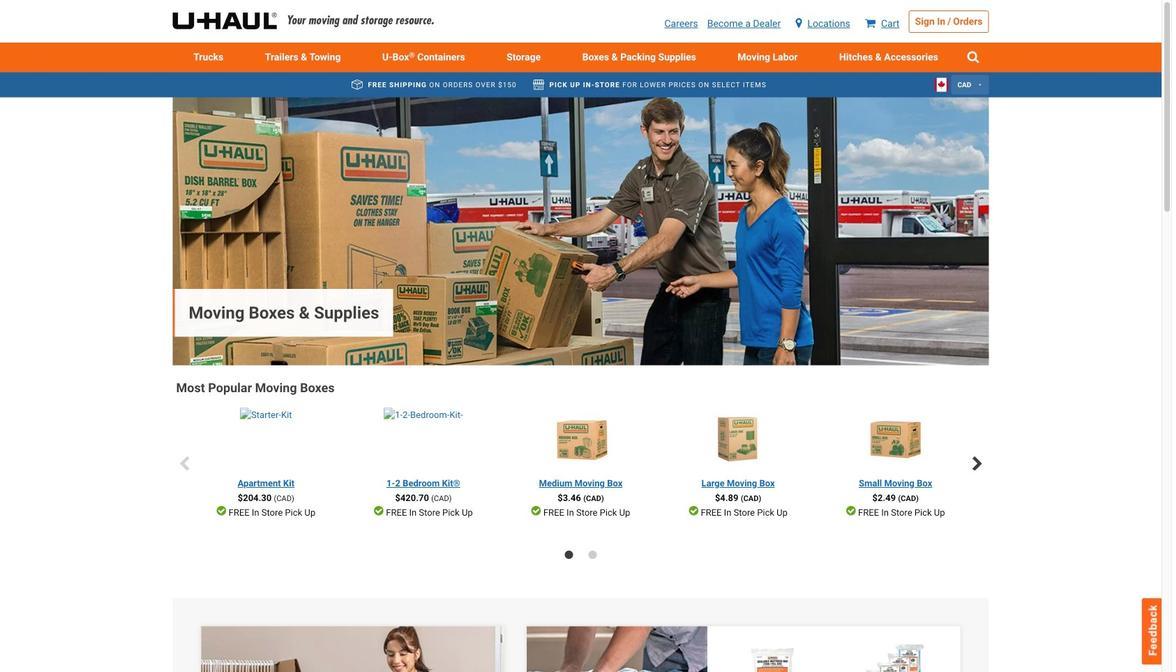 Task type: vqa. For each thing, say whether or not it's contained in the screenshot.
Pickup Icon at the left top of the page
yes



Task type: locate. For each thing, give the bounding box(es) containing it.
shipping icon image
[[352, 79, 363, 90]]

woman unpacking items from moving boxes image
[[201, 626, 568, 672]]

6 menu item from the left
[[819, 43, 959, 72]]

5 menu item from the left
[[717, 43, 819, 72]]

mattress bag sets with handles for moving and storage image
[[865, 640, 926, 672]]

menu item
[[173, 43, 244, 72], [244, 43, 362, 72], [486, 43, 562, 72], [562, 43, 717, 72], [717, 43, 819, 72], [819, 43, 959, 72]]

menu
[[173, 43, 989, 72]]

slide 2 image
[[589, 551, 597, 559]]

3 menu item from the left
[[486, 43, 562, 72]]

4 menu item from the left
[[562, 43, 717, 72]]

banner
[[0, 0, 1162, 72], [173, 97, 989, 365], [201, 626, 568, 672], [527, 626, 731, 672]]

sealable mattress bags for moving image
[[742, 640, 803, 672]]

pickup icon image
[[533, 79, 544, 90]]

large moving box image
[[708, 408, 769, 469]]

2 menu item from the left
[[244, 43, 362, 72]]



Task type: describe. For each thing, give the bounding box(es) containing it.
slide 1 image
[[565, 551, 573, 559]]

small moving box image
[[865, 408, 927, 469]]

people unloading bicycles from an suv's bike rack image
[[173, 97, 989, 365]]

starter kit image
[[240, 408, 292, 469]]

a man covering a mattress with a mattress bag image
[[527, 626, 731, 672]]

1 menu item from the left
[[173, 43, 244, 72]]

medium moving box image
[[550, 408, 612, 469]]

1 2 bedroom kit image
[[384, 408, 463, 469]]



